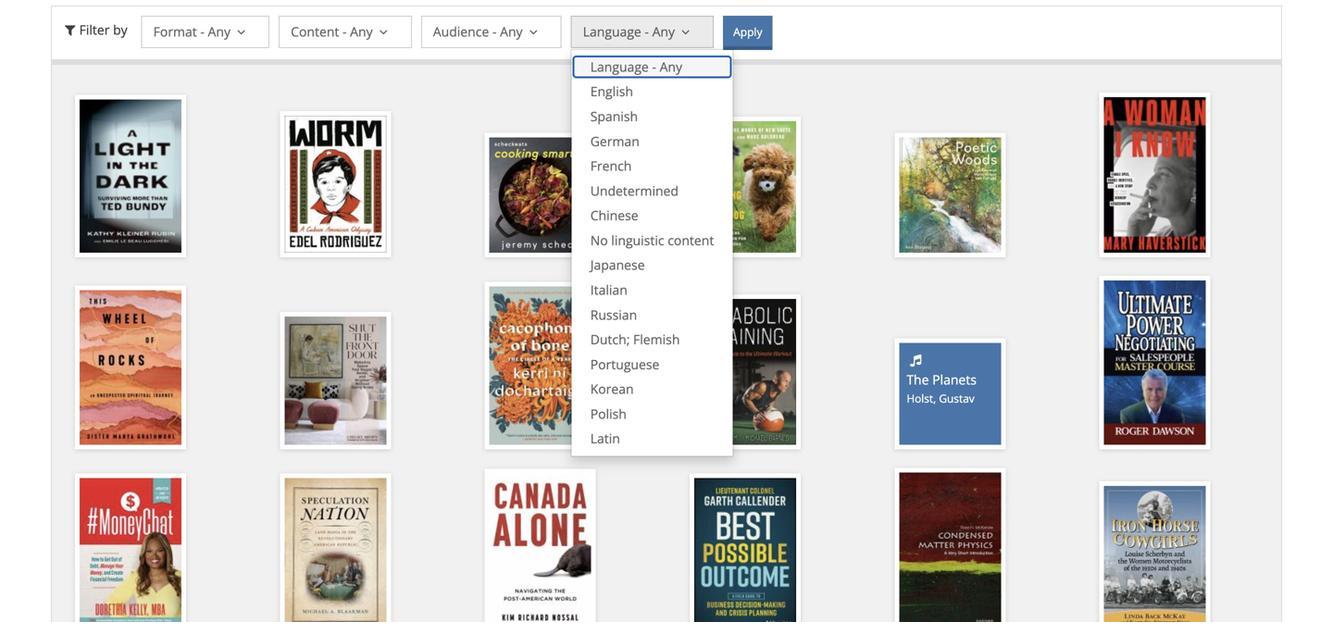 Task type: describe. For each thing, give the bounding box(es) containing it.
- for language - any english spanish german french undetermined chinese no linguistic content japanese italian russian dutch; flemish portuguese korean polish latin
[[653, 58, 657, 75]]

polish
[[591, 405, 627, 423]]

- for audience - any
[[493, 23, 497, 40]]

no linguistic content link
[[572, 228, 733, 253]]

spanish
[[591, 107, 638, 125]]

polish link
[[572, 402, 733, 427]]

content
[[291, 23, 339, 40]]

cacophony of bone image
[[490, 287, 592, 445]]

no
[[591, 232, 608, 249]]

dutch;
[[591, 331, 630, 348]]

worm image
[[285, 116, 387, 253]]

any for language - any english spanish german french undetermined chinese no linguistic content japanese italian russian dutch; flemish portuguese korean polish latin
[[660, 58, 683, 75]]

this wheel of rocks image
[[80, 291, 182, 445]]

condensed matter physics image
[[900, 473, 1002, 623]]

russian link
[[572, 303, 733, 328]]

chinese link
[[572, 203, 733, 228]]

italian link
[[572, 278, 733, 303]]

french link
[[572, 154, 733, 179]]

any for audience - any
[[500, 23, 523, 40]]

by
[[113, 21, 128, 38]]

spanish link
[[572, 104, 733, 129]]

format
[[153, 23, 197, 40]]

audience
[[433, 23, 489, 40]]

content
[[668, 232, 715, 249]]

#moneychat image
[[80, 479, 182, 623]]

english link
[[572, 79, 733, 104]]

any for language - any
[[653, 23, 675, 40]]

apply
[[734, 24, 763, 39]]

canada alone image
[[490, 474, 592, 623]]

format - any
[[153, 23, 231, 40]]

portuguese link
[[572, 352, 733, 377]]

italian
[[591, 281, 628, 299]]

korean
[[591, 380, 634, 398]]

apply button
[[724, 16, 773, 50]]

iron horse cowgirls image
[[1105, 486, 1207, 623]]

the joy of playing with your dog image
[[695, 121, 797, 253]]

any for format - any
[[208, 23, 231, 40]]

language - any english spanish german french undetermined chinese no linguistic content japanese italian russian dutch; flemish portuguese korean polish latin
[[591, 58, 715, 448]]

french
[[591, 157, 632, 175]]

speculation nation image
[[285, 479, 387, 623]]

language for language - any
[[583, 23, 642, 40]]

shut the front door image
[[285, 317, 387, 445]]

cooking smarter image
[[490, 138, 592, 253]]

ultimate power negotiating for salespeople master course image
[[1105, 281, 1207, 445]]

best possible outcome image
[[695, 479, 797, 623]]

german link
[[572, 129, 733, 154]]

the
[[907, 371, 930, 389]]

korean link
[[572, 377, 733, 402]]

japanese link
[[572, 253, 733, 278]]

holst,
[[907, 391, 937, 406]]

music image
[[907, 351, 925, 368]]



Task type: vqa. For each thing, say whether or not it's contained in the screenshot.
Mackie,
no



Task type: locate. For each thing, give the bounding box(es) containing it.
language - any
[[583, 23, 675, 40]]

any for content - any
[[350, 23, 373, 40]]

audience - any button
[[421, 16, 562, 48]]

- for format - any
[[200, 23, 205, 40]]

language - any button
[[571, 16, 714, 48]]

english
[[591, 83, 634, 100]]

japanese
[[591, 256, 645, 274]]

german
[[591, 132, 640, 150]]

-
[[200, 23, 205, 40], [343, 23, 347, 40], [493, 23, 497, 40], [645, 23, 649, 40], [653, 58, 657, 75]]

flemish
[[634, 331, 680, 348]]

language up language - any link
[[583, 23, 642, 40]]

- up english link
[[653, 58, 657, 75]]

audience - any
[[433, 23, 523, 40]]

1 vertical spatial language
[[591, 58, 649, 75]]

any
[[208, 23, 231, 40], [350, 23, 373, 40], [500, 23, 523, 40], [653, 23, 675, 40], [660, 58, 683, 75]]

any up language - any link
[[653, 23, 675, 40]]

0 vertical spatial language
[[583, 23, 642, 40]]

format - any button
[[141, 16, 270, 48]]

any right content
[[350, 23, 373, 40]]

- inside dropdown button
[[645, 23, 649, 40]]

- right format
[[200, 23, 205, 40]]

filter by
[[79, 21, 128, 38]]

any up english link
[[660, 58, 683, 75]]

filter
[[79, 21, 110, 38]]

poetic woods image
[[900, 138, 1002, 253]]

- right audience
[[493, 23, 497, 40]]

undetermined
[[591, 182, 679, 199]]

russian
[[591, 306, 638, 324]]

filter image
[[61, 21, 79, 38]]

content - any
[[291, 23, 373, 40]]

a woman i know image
[[1105, 97, 1207, 253]]

- for language - any
[[645, 23, 649, 40]]

language for language - any english spanish german french undetermined chinese no linguistic content japanese italian russian dutch; flemish portuguese korean polish latin
[[591, 58, 649, 75]]

undetermined link
[[572, 179, 733, 203]]

latin link
[[572, 427, 733, 452]]

latin
[[591, 430, 621, 448]]

any inside language - any english spanish german french undetermined chinese no linguistic content japanese italian russian dutch; flemish portuguese korean polish latin
[[660, 58, 683, 75]]

- inside language - any english spanish german french undetermined chinese no linguistic content japanese italian russian dutch; flemish portuguese korean polish latin
[[653, 58, 657, 75]]

language
[[583, 23, 642, 40], [591, 58, 649, 75]]

content - any button
[[279, 16, 412, 48]]

dutch; flemish link
[[572, 328, 733, 352]]

gustav
[[940, 391, 975, 406]]

language - any link
[[572, 55, 733, 79]]

chinese
[[591, 207, 639, 224]]

planets
[[933, 371, 977, 389]]

metabolic training image
[[695, 299, 797, 445]]

a light in the dark image
[[80, 100, 182, 253]]

any right format
[[208, 23, 231, 40]]

- for content - any
[[343, 23, 347, 40]]

- up language - any link
[[645, 23, 649, 40]]

language inside dropdown button
[[583, 23, 642, 40]]

any inside dropdown button
[[653, 23, 675, 40]]

any right audience
[[500, 23, 523, 40]]

portuguese
[[591, 356, 660, 373]]

- right content
[[343, 23, 347, 40]]

language up english at the left
[[591, 58, 649, 75]]

language inside language - any english spanish german french undetermined chinese no linguistic content japanese italian russian dutch; flemish portuguese korean polish latin
[[591, 58, 649, 75]]

the planets holst, gustav
[[907, 371, 977, 406]]

linguistic
[[612, 232, 665, 249]]



